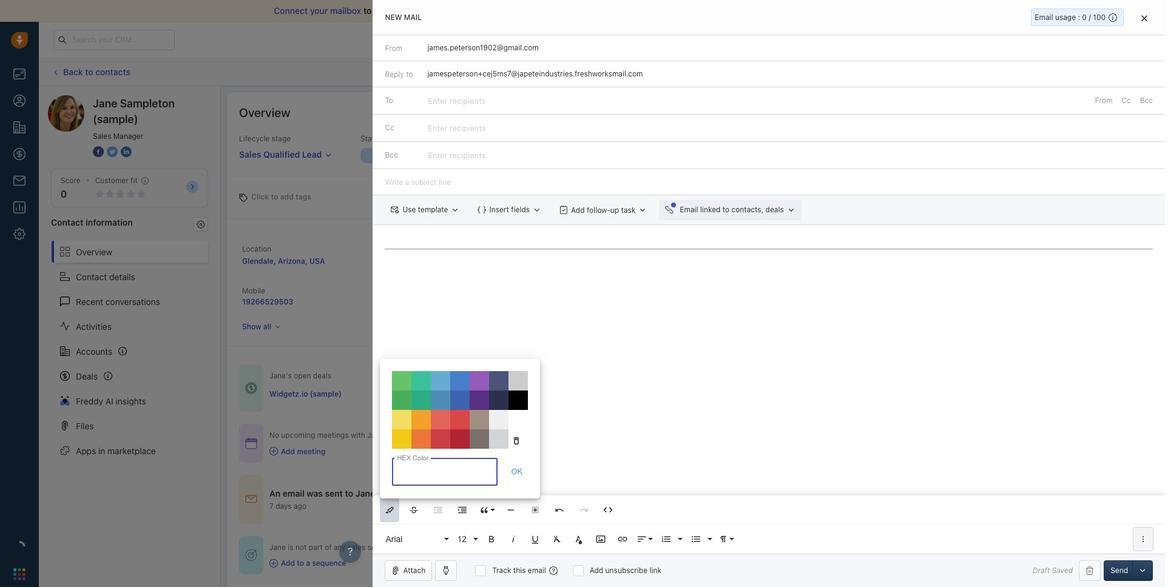 Task type: describe. For each thing, give the bounding box(es) containing it.
show
[[242, 323, 262, 332]]

1 vertical spatial of
[[325, 543, 332, 552]]

send
[[1111, 567, 1129, 576]]

ago
[[294, 502, 307, 511]]

overview
[[1101, 108, 1132, 117]]

click to add tags
[[251, 192, 311, 201]]

enter recipients text field for bcc
[[428, 146, 488, 165]]

insert fields button
[[472, 200, 548, 221]]

score
[[61, 176, 81, 185]]

0 horizontal spatial email
[[283, 489, 305, 499]]

1 vertical spatial in
[[98, 446, 105, 456]]

mobile
[[242, 287, 265, 296]]

details
[[109, 272, 135, 282]]

ok button
[[505, 460, 529, 484]]

customer fit
[[95, 176, 138, 185]]

code view image
[[603, 505, 614, 516]]

usa
[[310, 257, 325, 266]]

jane sampleton (sample) sales manager
[[93, 97, 175, 141]]

lifecycle
[[239, 134, 270, 143]]

sales inside the jane sampleton (sample) sales manager
[[93, 132, 111, 141]]

0 vertical spatial in
[[882, 35, 888, 43]]

james.peterson1902@gmail.com button
[[422, 35, 1154, 61]]

email usage : 0 / 100
[[1036, 13, 1106, 22]]

1 vertical spatial click
[[251, 192, 269, 201]]

unsubscribe
[[606, 567, 648, 576]]

explore plans link
[[930, 32, 990, 47]]

1 horizontal spatial overview
[[239, 106, 291, 120]]

7 days ago
[[270, 502, 307, 511]]

to inside "link"
[[85, 67, 93, 77]]

2-
[[508, 5, 517, 16]]

add to a sequence
[[281, 559, 346, 568]]

send button
[[1105, 561, 1136, 582]]

hex color
[[397, 455, 429, 462]]

3 container_wx8msf4aqz5i3rn1 image from the top
[[245, 494, 257, 506]]

1 link
[[1073, 31, 1091, 49]]

1 vertical spatial container_wx8msf4aqz5i3rn1 image
[[375, 490, 384, 498]]

activities
[[76, 322, 112, 332]]

updates
[[548, 67, 577, 76]]

new for new
[[421, 151, 437, 160]]

new mail
[[385, 13, 422, 22]]

fields
[[511, 205, 530, 214]]

insert
[[490, 205, 509, 214]]

sampleton
[[120, 97, 175, 110]]

qualified
[[264, 149, 300, 160]]

add for add to a sequence
[[281, 559, 295, 568]]

12
[[458, 535, 467, 544]]

container_wx8msf4aqz5i3rn1 image for no upcoming meetings with jane.
[[270, 448, 278, 456]]

available.
[[579, 67, 611, 76]]

1 vertical spatial overview
[[76, 247, 112, 257]]

accounts
[[76, 346, 113, 357]]

your trial ends in 21 days
[[834, 35, 913, 43]]

$
[[417, 390, 422, 399]]

use
[[403, 205, 416, 214]]

0 button
[[61, 189, 67, 200]]

use template
[[403, 205, 448, 214]]

application containing arial
[[373, 225, 1166, 554]]

to inside button
[[723, 205, 730, 214]]

tags
[[296, 192, 311, 201]]

upcoming
[[281, 431, 315, 440]]

reply to
[[385, 70, 413, 79]]

explore
[[937, 35, 963, 44]]

1 horizontal spatial from
[[1096, 96, 1113, 105]]

your
[[834, 35, 848, 43]]

way
[[517, 5, 533, 16]]

contacts
[[96, 67, 131, 77]]

lifecycle stage
[[239, 134, 291, 143]]

trial
[[850, 35, 863, 43]]

customize overview
[[1063, 108, 1132, 117]]

add to a sequence link
[[270, 559, 403, 569]]

not
[[296, 543, 307, 552]]

no upcoming meetings with jane.
[[270, 431, 386, 440]]

usage
[[1056, 13, 1077, 22]]

deliverability
[[409, 5, 460, 16]]

customize overview button
[[1045, 104, 1139, 121]]

meetings
[[317, 431, 349, 440]]

0 horizontal spatial bcc
[[385, 151, 398, 160]]

enter recipients text field for cc
[[428, 119, 488, 138]]

attach
[[403, 567, 426, 576]]

add unsubscribe link
[[590, 567, 662, 576]]

1 horizontal spatial cc
[[1122, 96, 1132, 105]]

row containing widgetz.io (sample)
[[270, 382, 862, 406]]

email linked to contacts, deals
[[680, 205, 784, 214]]

was
[[307, 489, 323, 499]]

2 horizontal spatial email
[[567, 5, 588, 16]]

manager
[[113, 132, 143, 141]]

1 horizontal spatial email
[[528, 567, 546, 576]]

add for add unsubscribe link
[[590, 567, 604, 576]]

ends
[[865, 35, 880, 43]]

jane for not
[[270, 543, 286, 552]]

linked
[[701, 205, 721, 214]]

to left the add
[[271, 192, 278, 201]]

mail
[[404, 13, 422, 22]]

back
[[63, 67, 83, 77]]

saved
[[1053, 567, 1074, 576]]

to right sent
[[345, 489, 354, 499]]

track
[[493, 567, 512, 576]]

connect your mailbox link
[[274, 5, 364, 16]]

decrease indent (⌘[) image
[[433, 505, 444, 516]]

freshworks switcher image
[[13, 569, 26, 581]]

link
[[650, 567, 662, 576]]

2 vertical spatial email
[[665, 244, 684, 253]]

files
[[76, 421, 94, 431]]

freddy
[[76, 396, 103, 407]]

Write a subject line text field
[[373, 170, 1166, 195]]

clear formatting image
[[512, 436, 522, 447]]

arial
[[386, 535, 403, 544]]

email linked to contacts, deals button
[[660, 200, 802, 221]]

explore plans
[[937, 35, 984, 44]]

hex
[[397, 455, 411, 462]]

track this email
[[493, 567, 546, 576]]

dialog containing arial
[[373, 0, 1166, 588]]



Task type: vqa. For each thing, say whether or not it's contained in the screenshot.
New Weighted value
no



Task type: locate. For each thing, give the bounding box(es) containing it.
glendale, arizona, usa link
[[242, 257, 325, 266]]

draft saved
[[1033, 567, 1074, 576]]

cc down "to"
[[385, 123, 395, 132]]

insert fields
[[490, 205, 530, 214]]

1 vertical spatial bcc
[[385, 151, 398, 160]]

to right linked
[[723, 205, 730, 214]]

container_wx8msf4aqz5i3rn1 image
[[270, 448, 278, 456], [375, 490, 384, 498], [270, 560, 278, 568]]

100
[[1094, 13, 1106, 22]]

email inside email linked to contacts, deals button
[[680, 205, 699, 214]]

HEX Color text field
[[393, 458, 498, 486]]

1 horizontal spatial in
[[882, 35, 888, 43]]

add left follow-
[[571, 206, 585, 215]]

draft
[[1033, 567, 1051, 576]]

1 horizontal spatial jane
[[270, 543, 286, 552]]

jamespeterson+cej5ms7@japeteindustries.freshworksmail.com
[[428, 69, 643, 78]]

0 vertical spatial deals
[[766, 205, 784, 214]]

(sample) up "manager"
[[93, 113, 138, 126]]

0 inside dialog
[[1083, 13, 1088, 22]]

container_wx8msf4aqz5i3rn1 image inside add meeting link
[[270, 448, 278, 456]]

0 vertical spatial of
[[557, 5, 565, 16]]

sales qualified lead
[[239, 149, 322, 160]]

0 horizontal spatial jane
[[93, 97, 117, 110]]

deals inside button
[[766, 205, 784, 214]]

contact up recent
[[76, 272, 107, 282]]

Search your CRM... text field
[[53, 29, 175, 50]]

sent
[[325, 489, 343, 499]]

0 vertical spatial from
[[385, 43, 403, 53]]

1 horizontal spatial sales
[[239, 149, 261, 160]]

arizona,
[[278, 257, 308, 266]]

deals right open
[[313, 372, 332, 381]]

jamespeterson+cej5ms7@japeteindustries.freshworksmail.com button
[[422, 61, 1154, 87]]

to right reply
[[406, 70, 413, 79]]

(sample) inside row
[[310, 390, 342, 399]]

freddy ai insights
[[76, 396, 146, 407]]

from
[[385, 43, 403, 53], [1096, 96, 1113, 105]]

contacts,
[[732, 205, 764, 214]]

widgetz.io (sample) link
[[270, 389, 342, 399]]

overview up lifecycle stage at the left top of the page
[[239, 106, 291, 120]]

from up reply
[[385, 43, 403, 53]]

1 horizontal spatial bcc
[[1141, 96, 1154, 105]]

21
[[890, 35, 897, 43]]

recent
[[76, 297, 103, 307]]

0 vertical spatial click
[[613, 67, 630, 76]]

in
[[882, 35, 888, 43], [98, 446, 105, 456]]

container_wx8msf4aqz5i3rn1 image left is at the left
[[245, 550, 257, 562]]

days right 21
[[899, 35, 913, 43]]

contact
[[51, 218, 84, 228], [76, 272, 107, 282]]

reply
[[385, 70, 404, 79]]

jane right sent
[[356, 489, 375, 499]]

container_wx8msf4aqz5i3rn1 image left 7
[[245, 494, 257, 506]]

1 vertical spatial contact
[[76, 272, 107, 282]]

0 vertical spatial 0
[[1083, 13, 1088, 22]]

0 horizontal spatial in
[[98, 446, 105, 456]]

linkedin circled image
[[121, 146, 132, 158]]

2 vertical spatial jane
[[270, 543, 286, 552]]

new
[[385, 13, 402, 22], [421, 151, 437, 160]]

0 horizontal spatial of
[[325, 543, 332, 552]]

jane down contacts
[[93, 97, 117, 110]]

0 vertical spatial cc
[[1122, 96, 1132, 105]]

email
[[567, 5, 588, 16], [283, 489, 305, 499], [528, 567, 546, 576]]

1
[[1083, 33, 1087, 40]]

1 vertical spatial (sample)
[[310, 390, 342, 399]]

(sample) inside the jane sampleton (sample) sales manager
[[93, 113, 138, 126]]

of left any
[[325, 543, 332, 552]]

add follow-up task
[[571, 206, 636, 215]]

new up use template
[[421, 151, 437, 160]]

0 vertical spatial sales
[[93, 132, 111, 141]]

1 vertical spatial new
[[421, 151, 437, 160]]

insights
[[116, 396, 146, 407]]

1 vertical spatial from
[[1096, 96, 1113, 105]]

0 horizontal spatial (sample)
[[93, 113, 138, 126]]

contact for contact information
[[51, 218, 84, 228]]

new for new mail
[[385, 13, 402, 22]]

email right this
[[528, 567, 546, 576]]

1 horizontal spatial click
[[613, 67, 630, 76]]

bcc right customize overview button at the right top
[[1141, 96, 1154, 105]]

add down upcoming
[[281, 447, 295, 456]]

add for add meeting
[[281, 447, 295, 456]]

1 vertical spatial enter recipients text field
[[428, 119, 488, 138]]

of right the "sync"
[[557, 5, 565, 16]]

0 vertical spatial jane
[[93, 97, 117, 110]]

jane
[[93, 97, 117, 110], [356, 489, 375, 499], [270, 543, 286, 552]]

mng settings image
[[197, 220, 205, 229]]

jane's open deals
[[270, 372, 332, 381]]

any
[[334, 543, 346, 552]]

1 horizontal spatial of
[[557, 5, 565, 16]]

:
[[1079, 13, 1081, 22]]

of
[[557, 5, 565, 16], [325, 543, 332, 552]]

1 horizontal spatial deals
[[766, 205, 784, 214]]

4 container_wx8msf4aqz5i3rn1 image from the top
[[245, 550, 257, 562]]

refresh.
[[641, 67, 668, 76]]

add down is at the left
[[281, 559, 295, 568]]

sales up facebook circled icon
[[93, 132, 111, 141]]

glendale,
[[242, 257, 276, 266]]

apps
[[76, 446, 96, 456]]

0 vertical spatial email
[[567, 5, 588, 16]]

1 horizontal spatial new
[[421, 151, 437, 160]]

0 vertical spatial overview
[[239, 106, 291, 120]]

fit
[[131, 176, 138, 185]]

customer
[[95, 176, 129, 185]]

container_wx8msf4aqz5i3rn1 image left the widgetz.io
[[245, 383, 257, 395]]

bcc down "to"
[[385, 151, 398, 160]]

container_wx8msf4aqz5i3rn1 image for jane's open deals
[[245, 383, 257, 395]]

Enter recipients text field
[[428, 91, 488, 111], [428, 119, 488, 138], [428, 146, 488, 165]]

plans
[[965, 35, 984, 44]]

3 enter recipients text field from the top
[[428, 146, 488, 165]]

add meeting link
[[270, 447, 386, 457]]

connect your mailbox to improve deliverability and enable 2-way sync of email conversations.
[[274, 5, 649, 16]]

overview up contact details
[[76, 247, 112, 257]]

open
[[294, 372, 311, 381]]

back to contacts
[[63, 67, 131, 77]]

click
[[613, 67, 630, 76], [251, 192, 269, 201]]

in right apps at the left of page
[[98, 446, 105, 456]]

email for usage
[[1036, 13, 1054, 22]]

location
[[242, 245, 272, 254]]

new link
[[361, 148, 490, 163]]

show all
[[242, 323, 272, 332]]

to right mailbox
[[364, 5, 372, 16]]

days
[[899, 35, 913, 43], [276, 502, 292, 511]]

container_wx8msf4aqz5i3rn1 image inside add to a sequence link
[[270, 560, 278, 568]]

add
[[571, 206, 585, 215], [281, 447, 295, 456], [281, 559, 295, 568], [590, 567, 604, 576]]

0 vertical spatial email
[[1036, 13, 1054, 22]]

container_wx8msf4aqz5i3rn1 image for jane is not part of any sales sequence.
[[245, 550, 257, 562]]

2 vertical spatial email
[[528, 567, 546, 576]]

container_wx8msf4aqz5i3rn1 image for no upcoming meetings with jane.
[[245, 438, 257, 450]]

1 vertical spatial deals
[[313, 372, 332, 381]]

0 vertical spatial enter recipients text field
[[428, 91, 488, 111]]

is
[[288, 543, 294, 552]]

1 vertical spatial email
[[283, 489, 305, 499]]

jane.
[[367, 431, 386, 440]]

1 vertical spatial 0
[[61, 189, 67, 200]]

enter recipients text field down the james.peterson1902@gmail.com
[[428, 91, 488, 111]]

new left mail on the top left
[[385, 13, 402, 22]]

0 horizontal spatial 0
[[61, 189, 67, 200]]

email for linked
[[680, 205, 699, 214]]

1 vertical spatial days
[[276, 502, 292, 511]]

application
[[373, 225, 1166, 554]]

1 vertical spatial jane
[[356, 489, 375, 499]]

your
[[310, 5, 328, 16]]

all
[[264, 323, 272, 332]]

status
[[361, 134, 383, 143]]

1 vertical spatial email
[[680, 205, 699, 214]]

to left a
[[297, 559, 304, 568]]

enter recipients text field for to
[[428, 91, 488, 111]]

add for add follow-up task
[[571, 206, 585, 215]]

0 inside score 0
[[61, 189, 67, 200]]

2 horizontal spatial jane
[[356, 489, 375, 499]]

sales down lifecycle
[[239, 149, 261, 160]]

0 horizontal spatial from
[[385, 43, 403, 53]]

container_wx8msf4aqz5i3rn1 image down no
[[270, 448, 278, 456]]

location glendale, arizona, usa
[[242, 245, 325, 266]]

click left the add
[[251, 192, 269, 201]]

0 horizontal spatial deals
[[313, 372, 332, 381]]

0 vertical spatial contact
[[51, 218, 84, 228]]

jane left is at the left
[[270, 543, 286, 552]]

facebook circled image
[[93, 146, 104, 158]]

0 horizontal spatial overview
[[76, 247, 112, 257]]

add follow-up task button
[[554, 200, 654, 221], [554, 200, 654, 221]]

improve
[[374, 5, 406, 16]]

to left refresh.
[[632, 67, 639, 76]]

email right the "sync"
[[567, 5, 588, 16]]

0 horizontal spatial days
[[276, 502, 292, 511]]

add
[[280, 192, 294, 201]]

twitter circled image
[[107, 146, 118, 158]]

row
[[270, 382, 862, 406]]

1 horizontal spatial days
[[899, 35, 913, 43]]

1 vertical spatial sales
[[239, 149, 261, 160]]

(sample) down open
[[310, 390, 342, 399]]

days right 7
[[276, 502, 292, 511]]

1 horizontal spatial 0
[[1083, 13, 1088, 22]]

1 vertical spatial cc
[[385, 123, 395, 132]]

dialog
[[373, 0, 1166, 588]]

arial button
[[382, 528, 451, 552]]

0 horizontal spatial new
[[385, 13, 402, 22]]

ok
[[512, 467, 523, 476]]

click inside updates available. click to refresh. link
[[613, 67, 630, 76]]

apps in marketplace
[[76, 446, 156, 456]]

enter recipients text field up new link on the top of the page
[[428, 119, 488, 138]]

0 vertical spatial container_wx8msf4aqz5i3rn1 image
[[270, 448, 278, 456]]

jane for (sample)
[[93, 97, 117, 110]]

jane inside the jane sampleton (sample) sales manager
[[93, 97, 117, 110]]

container_wx8msf4aqz5i3rn1 image right sent
[[375, 490, 384, 498]]

from up customize overview
[[1096, 96, 1113, 105]]

0 vertical spatial bcc
[[1141, 96, 1154, 105]]

increase indent (⌘]) image
[[458, 505, 468, 516]]

score 0
[[61, 176, 81, 200]]

container_wx8msf4aqz5i3rn1 image
[[245, 383, 257, 395], [245, 438, 257, 450], [245, 494, 257, 506], [245, 550, 257, 562]]

19266529503
[[242, 298, 293, 307]]

1 enter recipients text field from the top
[[428, 91, 488, 111]]

click right the available.
[[613, 67, 630, 76]]

up
[[611, 206, 620, 215]]

contact down 0 button
[[51, 218, 84, 228]]

overview
[[239, 106, 291, 120], [76, 247, 112, 257]]

enter recipients text field up template
[[428, 146, 488, 165]]

0 right :
[[1083, 13, 1088, 22]]

0 horizontal spatial cc
[[385, 123, 395, 132]]

0 vertical spatial new
[[385, 13, 402, 22]]

in left 21
[[882, 35, 888, 43]]

sales qualified lead link
[[239, 144, 332, 161]]

cc up overview
[[1122, 96, 1132, 105]]

0
[[1083, 13, 1088, 22], [61, 189, 67, 200]]

add left unsubscribe
[[590, 567, 604, 576]]

to right back
[[85, 67, 93, 77]]

add meeting
[[281, 447, 326, 456]]

7
[[270, 502, 274, 511]]

email up "7 days ago"
[[283, 489, 305, 499]]

cc
[[1122, 96, 1132, 105], [385, 123, 395, 132]]

2 vertical spatial container_wx8msf4aqz5i3rn1 image
[[270, 560, 278, 568]]

widgetz.io
[[270, 390, 308, 399]]

0 down score
[[61, 189, 67, 200]]

updates available. click to refresh.
[[548, 67, 668, 76]]

1 horizontal spatial (sample)
[[310, 390, 342, 399]]

deals right contacts,
[[766, 205, 784, 214]]

jane is not part of any sales sequence.
[[270, 543, 403, 552]]

container_wx8msf4aqz5i3rn1 image left a
[[270, 560, 278, 568]]

sequence
[[312, 559, 346, 568]]

container_wx8msf4aqz5i3rn1 image left no
[[245, 438, 257, 450]]

container_wx8msf4aqz5i3rn1 image for jane is not part of any sales sequence.
[[270, 560, 278, 568]]

0 horizontal spatial click
[[251, 192, 269, 201]]

sales inside sales qualified lead link
[[239, 149, 261, 160]]

1 container_wx8msf4aqz5i3rn1 image from the top
[[245, 383, 257, 395]]

2 vertical spatial enter recipients text field
[[428, 146, 488, 165]]

email image
[[1046, 34, 1054, 45]]

redo (⌘⇧z) image
[[579, 505, 590, 516]]

0 horizontal spatial sales
[[93, 132, 111, 141]]

contact for contact details
[[76, 272, 107, 282]]

0 vertical spatial days
[[899, 35, 913, 43]]

and
[[462, 5, 477, 16]]

0 vertical spatial (sample)
[[93, 113, 138, 126]]

close image
[[1142, 14, 1148, 22]]

2 container_wx8msf4aqz5i3rn1 image from the top
[[245, 438, 257, 450]]

bcc
[[1141, 96, 1154, 105], [385, 151, 398, 160]]

to
[[385, 96, 393, 105]]

part
[[309, 543, 323, 552]]

jane's
[[270, 372, 292, 381]]

updates available. click to refresh. link
[[531, 60, 674, 83]]

2 enter recipients text field from the top
[[428, 119, 488, 138]]

an email was sent to jane
[[270, 489, 375, 499]]



